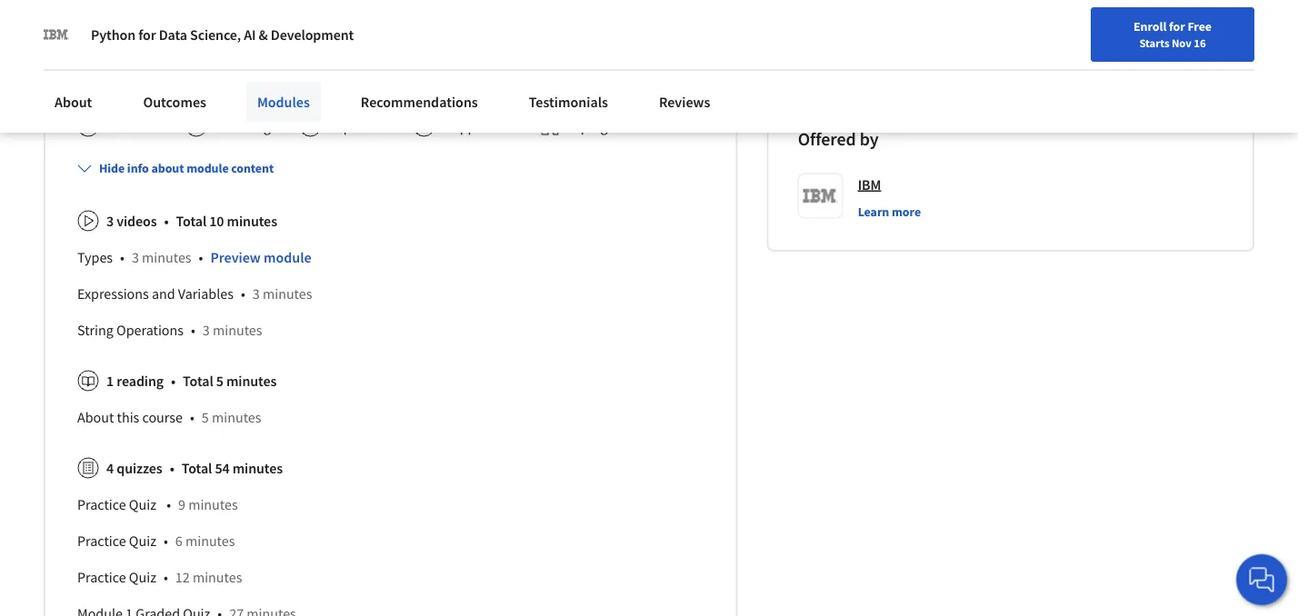 Task type: locate. For each thing, give the bounding box(es) containing it.
0 horizontal spatial 4 quizzes
[[106, 460, 162, 478]]

practice quiz • 6 minutes
[[77, 532, 235, 551]]

1 vertical spatial practice
[[77, 532, 126, 551]]

1 vertical spatial quiz
[[129, 532, 156, 551]]

1 vertical spatial 4
[[106, 460, 114, 478]]

practice quiz • 12 minutes
[[77, 569, 242, 587]]

0 horizontal spatial of
[[269, 1, 281, 20]]

1 reading up content
[[214, 118, 271, 136]]

3
[[106, 118, 114, 136], [106, 212, 114, 231], [132, 249, 139, 267], [253, 285, 260, 303], [203, 321, 210, 340]]

expressions and variables • 3 minutes
[[77, 285, 312, 303]]

1 reading
[[214, 118, 271, 136], [106, 372, 164, 391]]

• left preview
[[199, 249, 203, 267]]

1,148,467
[[932, 62, 983, 78]]

by right the begins
[[400, 1, 414, 20]]

quizzes down recommendations
[[339, 118, 384, 136]]

about down mathematical
[[55, 93, 92, 111]]

videos down what's included
[[117, 118, 156, 136]]

5 down • total 5 minutes
[[202, 409, 209, 427]]

0 vertical spatial practice
[[77, 496, 126, 514]]

1 videos from the top
[[117, 118, 156, 136]]

4 quizzes inside hide info about module content region
[[106, 460, 162, 478]]

1 horizontal spatial by
[[860, 128, 879, 151]]

0 horizontal spatial by
[[400, 1, 414, 20]]

reading
[[224, 118, 271, 136], [117, 372, 164, 391]]

chat with us image
[[1247, 566, 1276, 595]]

variables,
[[326, 45, 385, 63]]

quiz
[[129, 496, 156, 514], [129, 532, 156, 551], [129, 569, 156, 587]]

enroll for free starts nov 16
[[1134, 18, 1212, 50]]

1
[[214, 118, 222, 136], [571, 118, 578, 136], [106, 372, 114, 391]]

and down basics
[[236, 23, 259, 41]]

4 up practice quiz • 9 minutes
[[106, 460, 114, 478]]

4
[[329, 118, 336, 136], [106, 460, 114, 478]]

minutes
[[227, 212, 277, 231], [142, 249, 191, 267], [263, 285, 312, 303], [213, 321, 262, 340], [226, 372, 277, 391], [212, 409, 261, 427], [233, 460, 283, 478], [188, 496, 238, 514], [185, 532, 235, 551], [193, 569, 242, 587]]

reading up content
[[224, 118, 271, 136]]

to
[[560, 23, 572, 41], [562, 45, 575, 63]]

ways
[[529, 45, 559, 63]]

0 vertical spatial different
[[551, 1, 604, 20]]

0 horizontal spatial 5
[[202, 409, 209, 427]]

0 horizontal spatial 1 reading
[[106, 372, 164, 391]]

0 vertical spatial about
[[55, 93, 92, 111]]

None search field
[[259, 11, 559, 48]]

1 horizontal spatial in
[[674, 23, 685, 41]]

of right basics
[[269, 1, 281, 20]]

0 vertical spatial 4
[[329, 118, 336, 136]]

1 vertical spatial 4 quizzes
[[106, 460, 162, 478]]

1 practice from the top
[[77, 496, 126, 514]]

ibm
[[858, 176, 881, 194]]

1 plugin
[[571, 118, 619, 136]]

3 right 'types' at the top
[[132, 249, 139, 267]]

1 vertical spatial quizzes
[[117, 460, 162, 478]]

quiz down practice quiz • 6 minutes
[[129, 569, 156, 587]]

3 videos up 'types' at the top
[[106, 212, 157, 231]]

3 practice from the top
[[77, 569, 126, 587]]

1 vertical spatial 3 videos
[[106, 212, 157, 231]]

1 vertical spatial reading
[[117, 372, 164, 391]]

6
[[175, 532, 183, 551]]

of up learn
[[513, 1, 526, 20]]

module up integers,
[[106, 1, 152, 20]]

3 videos down what's included
[[106, 118, 156, 136]]

0 vertical spatial 3 videos
[[106, 118, 156, 136]]

strings. up values
[[262, 23, 306, 41]]

show notifications image
[[1087, 23, 1109, 45]]

1 horizontal spatial python
[[284, 1, 327, 20]]

minutes up expressions and variables • 3 minutes
[[142, 249, 191, 267]]

menu item
[[951, 18, 1068, 77]]

course
[[142, 409, 183, 427]]

5
[[216, 372, 224, 391], [202, 409, 209, 427]]

for inside enroll for free starts nov 16
[[1169, 18, 1185, 35]]

4 quizzes down recommendations
[[329, 118, 384, 136]]

coursera image
[[22, 15, 137, 44]]

reading inside hide info about module content region
[[117, 372, 164, 391]]

values
[[270, 45, 309, 63]]

0 horizontal spatial different
[[474, 45, 526, 63]]

manipulate
[[578, 45, 647, 63]]

quizzes inside hide info about module content region
[[117, 460, 162, 478]]

1 reading up this
[[106, 372, 164, 391]]

0 vertical spatial quiz
[[129, 496, 156, 514]]

1 down string
[[106, 372, 114, 391]]

0 vertical spatial videos
[[117, 118, 156, 136]]

2 videos from the top
[[117, 212, 157, 231]]

1 horizontal spatial for
[[1169, 18, 1185, 35]]

videos down info in the left top of the page
[[117, 212, 157, 231]]

offered by
[[798, 128, 879, 151]]

0 horizontal spatial in
[[312, 45, 323, 63]]

3 down the what's
[[106, 118, 114, 136]]

module right "about"
[[187, 161, 229, 177]]

total up about this course • 5 minutes
[[183, 372, 213, 391]]

4 quizzes
[[329, 118, 384, 136], [106, 460, 162, 478]]

total
[[176, 212, 207, 231], [183, 372, 213, 391], [182, 460, 212, 478]]

quizzes up practice quiz • 9 minutes
[[117, 460, 162, 478]]

0 vertical spatial strings.
[[262, 23, 306, 41]]

and up string operations • 3 minutes
[[152, 285, 175, 303]]

this
[[117, 409, 139, 427]]

1 vertical spatial 1 reading
[[106, 372, 164, 391]]

in down development
[[312, 45, 323, 63]]

different
[[551, 1, 604, 20], [474, 45, 526, 63]]

0 horizontal spatial python
[[91, 25, 136, 44]]

and down with
[[388, 45, 411, 63]]

and
[[330, 1, 354, 20], [236, 23, 259, 41], [470, 23, 494, 41], [388, 45, 411, 63], [152, 285, 175, 303]]

0 vertical spatial to
[[560, 23, 572, 41]]

0 horizontal spatial strings.
[[262, 23, 306, 41]]

1 horizontal spatial 5
[[216, 372, 224, 391]]

total left 54
[[182, 460, 212, 478]]

2 vertical spatial quiz
[[129, 569, 156, 587]]

0 vertical spatial by
[[400, 1, 414, 20]]

0 horizontal spatial for
[[138, 25, 156, 44]]

1 vertical spatial different
[[474, 45, 526, 63]]

25 courses • 1,148,467 learners
[[854, 60, 1028, 80]]

free
[[1188, 18, 1212, 35]]

4 quizzes up practice quiz • 9 minutes
[[106, 460, 162, 478]]

• left 6
[[164, 532, 168, 551]]

1 down testimonials
[[571, 118, 578, 136]]

integers,
[[94, 23, 146, 41]]

what's
[[77, 81, 119, 100]]

to left use
[[560, 23, 572, 41]]

different down learn
[[474, 45, 526, 63]]

quiz left 6
[[129, 532, 156, 551]]

1 up hide info about module content
[[214, 118, 222, 136]]

1 vertical spatial strings.
[[650, 45, 695, 63]]

hide info about module content region
[[77, 196, 704, 616]]

about inside region
[[77, 409, 114, 427]]

1 vertical spatial videos
[[117, 212, 157, 231]]

1 horizontal spatial reading
[[224, 118, 271, 136]]

2 quiz from the top
[[129, 532, 156, 551]]

by right offered
[[860, 128, 879, 151]]

• down preview
[[241, 285, 245, 303]]

to right ways
[[562, 45, 575, 63]]

for left data
[[138, 25, 156, 44]]

videos
[[117, 118, 156, 136], [117, 212, 157, 231]]

strings. down expressions
[[650, 45, 695, 63]]

practice for practice quiz • 9 minutes
[[77, 496, 126, 514]]

1 vertical spatial about
[[77, 409, 114, 427]]

different up use
[[551, 1, 604, 20]]

1 horizontal spatial strings.
[[650, 45, 695, 63]]

9
[[178, 496, 185, 514]]

1 vertical spatial total
[[183, 372, 213, 391]]

mathematical
[[77, 45, 162, 63]]

practice down practice quiz • 6 minutes
[[77, 569, 126, 587]]

0 vertical spatial in
[[674, 23, 685, 41]]

0 vertical spatial 4 quizzes
[[329, 118, 384, 136]]

10
[[209, 212, 224, 231]]

practice up practice quiz • 6 minutes
[[77, 496, 126, 514]]

practice down practice quiz • 9 minutes
[[77, 532, 126, 551]]

python up mathematical
[[91, 25, 136, 44]]

5 up about this course • 5 minutes
[[216, 372, 224, 391]]

54
[[215, 460, 230, 478]]

0 vertical spatial reading
[[224, 118, 271, 136]]

such
[[673, 1, 701, 20]]

about left this
[[77, 409, 114, 427]]

for for enroll
[[1169, 18, 1185, 35]]

0 vertical spatial python
[[284, 1, 327, 20]]

3 quiz from the top
[[129, 569, 156, 587]]

1 quiz from the top
[[129, 496, 156, 514]]

the left many
[[414, 45, 434, 63]]

total for total 5 minutes
[[183, 372, 213, 391]]

quiz up practice quiz • 6 minutes
[[129, 496, 156, 514]]

the up science,
[[205, 1, 225, 20]]

in down such
[[674, 23, 685, 41]]

2 vertical spatial total
[[182, 460, 212, 478]]

the
[[205, 1, 225, 20], [528, 1, 549, 20], [397, 23, 418, 41], [414, 45, 434, 63]]

modules link
[[246, 82, 321, 122]]

reading up this
[[117, 372, 164, 391]]

testimonials
[[529, 93, 608, 111]]

science,
[[190, 25, 241, 44]]

for for python
[[138, 25, 156, 44]]

1 vertical spatial 5
[[202, 409, 209, 427]]

4 right 'modules' link
[[329, 118, 336, 136]]

1 horizontal spatial 1 reading
[[214, 118, 271, 136]]

0 horizontal spatial reading
[[117, 372, 164, 391]]

about
[[55, 93, 92, 111], [77, 409, 114, 427]]

0 horizontal spatial 4
[[106, 460, 114, 478]]

module inside dropdown button
[[187, 161, 229, 177]]

info
[[127, 161, 149, 177]]

string operations • 3 minutes
[[77, 321, 262, 340]]

• left 9
[[167, 496, 171, 514]]

variables
[[178, 285, 234, 303]]

2 3 videos from the top
[[106, 212, 157, 231]]

16
[[1194, 35, 1206, 50]]

strings.
[[262, 23, 306, 41], [650, 45, 695, 63]]

total left 10
[[176, 212, 207, 231]]

testimonials link
[[518, 82, 619, 122]]

12
[[175, 569, 190, 587]]

0 vertical spatial total
[[176, 212, 207, 231]]

quizzes
[[339, 118, 384, 136], [117, 460, 162, 478]]

1 vertical spatial in
[[312, 45, 323, 63]]

learners
[[985, 62, 1028, 78]]

1 inside hide info about module content region
[[106, 372, 114, 391]]

hide info about module content button
[[70, 152, 281, 185]]

0 vertical spatial 1 reading
[[214, 118, 271, 136]]

2 practice from the top
[[77, 532, 126, 551]]

about link
[[44, 82, 103, 122]]

2 vertical spatial practice
[[77, 569, 126, 587]]

in
[[674, 23, 685, 41], [312, 45, 323, 63]]

for up nov
[[1169, 18, 1185, 35]]

module right preview
[[264, 249, 312, 267]]

the up how
[[528, 1, 549, 20]]

0 horizontal spatial quizzes
[[117, 460, 162, 478]]

1 horizontal spatial 4 quizzes
[[329, 118, 384, 136]]

0 horizontal spatial 1
[[106, 372, 114, 391]]

practice for practice quiz • 6 minutes
[[77, 532, 126, 551]]

python
[[284, 1, 327, 20], [91, 25, 136, 44]]

with
[[368, 23, 395, 41]]

learn more button
[[858, 203, 921, 221]]

0 vertical spatial 5
[[216, 372, 224, 391]]

1 horizontal spatial quizzes
[[339, 118, 384, 136]]

• right the course at the left of the page
[[190, 409, 194, 427]]

1 horizontal spatial of
[[513, 1, 526, 20]]

4 inside hide info about module content region
[[106, 460, 114, 478]]

python up development
[[284, 1, 327, 20]]

• up about this course • 5 minutes
[[171, 372, 176, 391]]



Task type: describe. For each thing, give the bounding box(es) containing it.
minutes right 9
[[188, 496, 238, 514]]

1 vertical spatial python
[[91, 25, 136, 44]]

string
[[77, 321, 114, 340]]

about
[[151, 161, 184, 177]]

module inside region
[[264, 249, 312, 267]]

• right the courses
[[919, 60, 925, 80]]

outcomes
[[143, 93, 206, 111]]

minutes right 12
[[193, 569, 242, 587]]

quiz for 12
[[129, 569, 156, 587]]

videos inside hide info about module content region
[[117, 212, 157, 231]]

real
[[149, 23, 172, 41]]

practice for practice quiz • 12 minutes
[[77, 569, 126, 587]]

expressions
[[77, 285, 149, 303]]

1 vertical spatial by
[[860, 128, 879, 151]]

2
[[442, 118, 450, 136]]

preview
[[210, 249, 261, 267]]

learn more
[[858, 204, 921, 221]]

1 horizontal spatial different
[[551, 1, 604, 20]]

about for about this course • 5 minutes
[[77, 409, 114, 427]]

hide
[[99, 161, 125, 177]]

minutes down variables
[[213, 321, 262, 340]]

practice quiz • 9 minutes
[[77, 496, 238, 514]]

• total 54 minutes
[[170, 460, 283, 478]]

store
[[237, 45, 267, 63]]

1 reading inside hide info about module content region
[[106, 372, 164, 391]]

many
[[437, 45, 471, 63]]

development
[[271, 25, 354, 44]]

operations,
[[165, 45, 234, 63]]

about for about
[[55, 93, 92, 111]]

• down expressions and variables • 3 minutes
[[191, 321, 195, 340]]

numbers,
[[175, 23, 233, 41]]

minutes right 6
[[185, 532, 235, 551]]

reviews
[[659, 93, 710, 111]]

how
[[530, 23, 557, 41]]

included
[[122, 81, 176, 100]]

offered
[[798, 128, 856, 151]]

operations
[[116, 321, 184, 340]]

starts
[[1140, 35, 1170, 50]]

preview module link
[[210, 249, 312, 267]]

and down some
[[470, 23, 494, 41]]

basics
[[228, 1, 266, 20]]

• up practice quiz • 9 minutes
[[170, 460, 174, 478]]

types
[[77, 249, 113, 267]]

what's included
[[77, 81, 176, 100]]

minutes down • total 5 minutes
[[212, 409, 261, 427]]

teaches
[[155, 1, 202, 20]]

info about module content element
[[70, 145, 704, 616]]

and up continue
[[330, 1, 354, 20]]

plugin
[[581, 118, 619, 136]]

3 up 'types' at the top
[[106, 212, 114, 231]]

2 of from the left
[[513, 1, 526, 20]]

courses
[[870, 62, 912, 78]]

ibm link
[[858, 174, 881, 196]]

minutes right 54
[[233, 460, 283, 478]]

types • 3 minutes • preview module
[[77, 249, 312, 267]]

learn
[[496, 23, 528, 41]]

data
[[159, 25, 187, 44]]

1 vertical spatial to
[[562, 45, 575, 63]]

ai
[[244, 25, 256, 44]]

and inside hide info about module content region
[[152, 285, 175, 303]]

expressions
[[599, 23, 671, 41]]

outcomes link
[[132, 82, 217, 122]]

25
[[854, 62, 867, 78]]

reviews link
[[648, 82, 721, 122]]

module down 'exploring'
[[420, 23, 467, 41]]

recommendations link
[[350, 82, 489, 122]]

about this course • 5 minutes
[[77, 409, 261, 427]]

2 horizontal spatial 1
[[571, 118, 578, 136]]

total for total 10 minutes
[[176, 212, 207, 231]]

as
[[77, 23, 91, 41]]

types
[[637, 1, 670, 20]]

exploring
[[417, 1, 474, 20]]

items
[[479, 118, 512, 136]]

nov
[[1172, 35, 1192, 50]]

• total 10 minutes
[[164, 212, 277, 231]]

by inside this module teaches the basics of python and begins by exploring some of the different data types such as integers, real numbers, and strings. continue with the module and learn how to use expressions in mathematical operations, store values in variables, and the many different ways to manipulate strings.
[[400, 1, 414, 20]]

content
[[231, 161, 274, 177]]

• left 12
[[164, 569, 168, 587]]

&
[[259, 25, 268, 44]]

3 down variables
[[203, 321, 210, 340]]

• total 5 minutes
[[171, 372, 277, 391]]

total for total 54 minutes
[[182, 460, 212, 478]]

• up the types • 3 minutes • preview module
[[164, 212, 169, 231]]

1 horizontal spatial 4
[[329, 118, 336, 136]]

ibm image
[[44, 22, 69, 47]]

minutes right 10
[[227, 212, 277, 231]]

use
[[575, 23, 596, 41]]

minutes up about this course • 5 minutes
[[226, 372, 277, 391]]

learn
[[858, 204, 889, 221]]

quiz for 9
[[129, 496, 156, 514]]

2 app items
[[442, 118, 512, 136]]

more
[[892, 204, 921, 221]]

recommendations
[[361, 93, 478, 111]]

minutes down preview module link
[[263, 285, 312, 303]]

1 horizontal spatial 1
[[214, 118, 222, 136]]

this module teaches the basics of python and begins by exploring some of the different data types such as integers, real numbers, and strings. continue with the module and learn how to use expressions in mathematical operations, store values in variables, and the many different ways to manipulate strings.
[[77, 1, 701, 63]]

1 of from the left
[[269, 1, 281, 20]]

data
[[606, 1, 634, 20]]

some
[[477, 1, 511, 20]]

enroll
[[1134, 18, 1167, 35]]

the right with
[[397, 23, 418, 41]]

hide info about module content
[[99, 161, 274, 177]]

0 vertical spatial quizzes
[[339, 118, 384, 136]]

this
[[77, 1, 103, 20]]

begins
[[357, 1, 397, 20]]

quiz for 6
[[129, 532, 156, 551]]

1 3 videos from the top
[[106, 118, 156, 136]]

continue
[[309, 23, 365, 41]]

3 videos inside hide info about module content region
[[106, 212, 157, 231]]

modules
[[257, 93, 310, 111]]

• right 'types' at the top
[[120, 249, 124, 267]]

app
[[452, 118, 476, 136]]

python inside this module teaches the basics of python and begins by exploring some of the different data types such as integers, real numbers, and strings. continue with the module and learn how to use expressions in mathematical operations, store values in variables, and the many different ways to manipulate strings.
[[284, 1, 327, 20]]

python for data science, ai & development
[[91, 25, 354, 44]]

3 down preview module link
[[253, 285, 260, 303]]



Task type: vqa. For each thing, say whether or not it's contained in the screenshot.
right Korean
no



